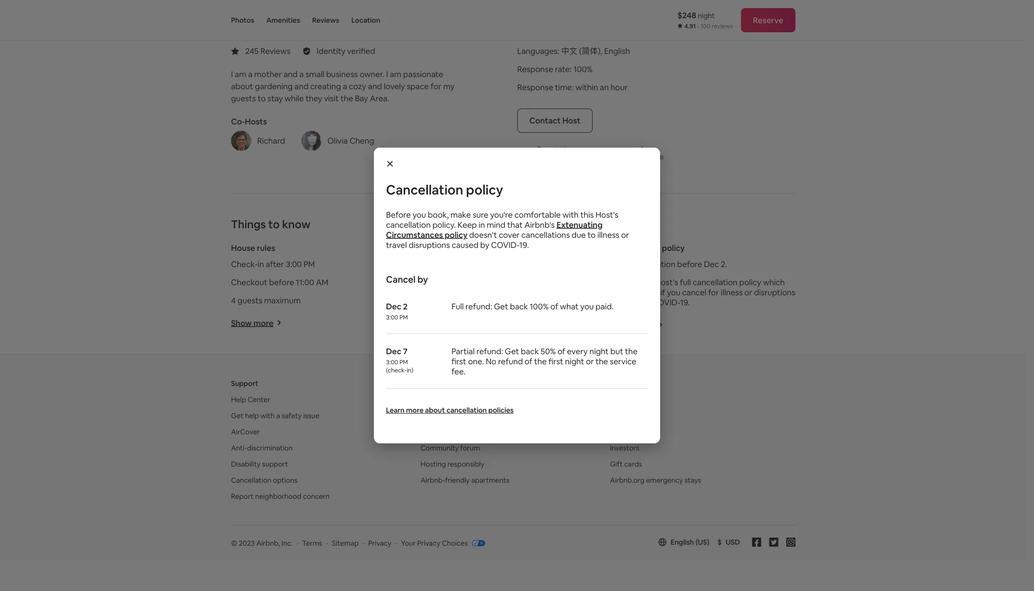Task type: describe. For each thing, give the bounding box(es) containing it.
verified
[[347, 46, 375, 56]]

an
[[600, 82, 609, 92]]

and up gardening
[[284, 69, 298, 79]]

time
[[555, 82, 572, 92]]

full
[[452, 301, 464, 312]]

0 vertical spatial reviews
[[312, 16, 339, 25]]

maximum
[[264, 295, 301, 306]]

245
[[245, 46, 259, 56]]

0 horizontal spatial with
[[261, 411, 275, 420]]

1 horizontal spatial hosts
[[462, 411, 481, 420]]

gift cards
[[610, 459, 642, 469]]

2 vertical spatial you
[[581, 301, 594, 312]]

3:00 for 7
[[386, 358, 398, 366]]

2
[[403, 301, 408, 312]]

before
[[386, 209, 411, 220]]

cancellation up 'host's'
[[631, 259, 676, 269]]

disability support link
[[231, 459, 288, 469]]

things to know
[[231, 217, 311, 232]]

doesn't cover cancellations due to illness or travel disruptions caused by covid-19.
[[386, 230, 629, 250]]

$
[[718, 538, 722, 547]]

circumstances
[[386, 230, 443, 240]]

policy up sure
[[466, 181, 503, 198]]

sitemap link
[[332, 539, 359, 548]]

mother
[[254, 69, 282, 79]]

0 horizontal spatial english
[[604, 46, 630, 56]]

creating
[[310, 81, 341, 91]]

dec for 2
[[386, 301, 401, 312]]

policy.
[[433, 220, 456, 230]]

19. inside doesn't cover cancellations due to illness or travel disruptions caused by covid-19.
[[519, 240, 529, 250]]

not suitable for children (2-12 years)
[[422, 295, 554, 306]]

property
[[456, 243, 490, 253]]

0 vertical spatial dec
[[704, 259, 719, 269]]

airbnb,
[[256, 539, 280, 548]]

before you book, make sure you're comfortable with this host's cancellation policy. keep in mind that airbnb's
[[386, 209, 619, 230]]

host's
[[655, 277, 678, 288]]

cancellation left policies
[[447, 406, 487, 415]]

cozy
[[349, 81, 366, 91]]

0 vertical spatial before
[[677, 259, 702, 269]]

learn
[[386, 406, 405, 415]]

doesn't
[[469, 230, 497, 240]]

check-
[[231, 259, 258, 269]]

never
[[610, 145, 625, 153]]

100% inside cancellation policy dialog
[[530, 301, 549, 312]]

smoke alarm
[[422, 277, 470, 288]]

contact host link
[[517, 109, 593, 133]]

show more button
[[231, 318, 282, 328]]

travel
[[386, 240, 407, 250]]

owner.
[[360, 69, 384, 79]]

0 vertical spatial hosts
[[245, 116, 267, 127]]

illness inside doesn't cover cancellations due to illness or travel disruptions caused by covid-19.
[[598, 230, 620, 240]]

dec 2 3:00 pm
[[386, 301, 408, 321]]

to inside doesn't cover cancellations due to illness or travel disruptions caused by covid-19.
[[588, 230, 596, 240]]

safety
[[282, 411, 302, 420]]

0 horizontal spatial ·
[[297, 539, 298, 548]]

a left mother
[[248, 69, 253, 79]]

your privacy choices link
[[401, 539, 485, 548]]

languages
[[517, 46, 558, 56]]

navigate to twitter image
[[770, 538, 779, 547]]

full refund: get back 100% of what you paid.
[[452, 301, 614, 312]]

small
[[306, 69, 325, 79]]

3:00 for 2
[[386, 314, 398, 321]]

amenities
[[266, 16, 300, 25]]

caused inside doesn't cover cancellations due to illness or travel disruptions caused by covid-19.
[[452, 240, 479, 250]]

a down business
[[343, 81, 347, 91]]

airbnb-friendly apartments link
[[421, 476, 510, 485]]

2023
[[239, 539, 255, 548]]

the left but
[[596, 356, 608, 367]]

response for response rate
[[517, 64, 553, 74]]

and up while
[[295, 81, 309, 91]]

$ usd
[[718, 538, 740, 547]]

space
[[407, 81, 429, 91]]

show more
[[231, 318, 274, 328]]

aircover link
[[231, 427, 260, 436]]

forum
[[460, 443, 480, 452]]

to inside i am a mother and a small business owner. i am passionate about gardening and creating a cozy and lovely space for my guests to stay while they visit the bay area.
[[258, 93, 266, 104]]

1 vertical spatial before
[[269, 277, 294, 288]]

review
[[613, 277, 639, 288]]

gardening
[[255, 81, 293, 91]]

0 vertical spatial pm
[[304, 259, 315, 269]]

report
[[231, 492, 254, 501]]

joined
[[271, 22, 293, 31]]

learn more about the host, olivia cheng. image
[[301, 131, 322, 151]]

the right refund
[[534, 356, 547, 367]]

privacy link
[[368, 539, 392, 548]]

for right the 'full'
[[468, 295, 479, 306]]

0 vertical spatial ·
[[697, 22, 699, 30]]

or inside review the host's full cancellation policy which applies even if you cancel for illness or disruptions caused by covid-19.
[[745, 287, 753, 298]]

for inside i am a mother and a small business owner. i am passionate about gardening and creating a cozy and lovely space for my guests to stay while they visit the bay area.
[[431, 81, 442, 91]]

night inside '$248 night'
[[698, 11, 715, 20]]

airbnb.org emergency stays
[[610, 476, 702, 485]]

anti-discrimination link
[[231, 443, 293, 452]]

free cancellation before dec 2.
[[613, 259, 727, 269]]

2 i from the left
[[386, 69, 388, 79]]

help center link
[[231, 395, 270, 404]]

usd
[[726, 538, 740, 547]]

or inside doesn't cover cancellations due to illness or travel disruptions caused by covid-19.
[[621, 230, 629, 240]]

disability support
[[231, 459, 288, 469]]

your
[[568, 145, 581, 153]]

aircover for hosts link
[[421, 411, 481, 420]]

cancellation policy dialog
[[374, 148, 660, 444]]

1 am from the left
[[235, 69, 246, 79]]

by up not
[[418, 274, 428, 286]]

to protect your payment, never transfer money or communicate outside of the airbnb website or app.
[[538, 145, 664, 169]]

by inside hosted by michelle joined in june 2016
[[312, 4, 325, 18]]

of inside to protect your payment, never transfer money or communicate outside of the airbnb website or app.
[[627, 153, 633, 161]]

: for time
[[572, 82, 574, 92]]

4
[[231, 295, 236, 306]]

get for 50%
[[505, 346, 519, 356]]

policy up free cancellation before dec 2.
[[662, 243, 685, 253]]

app.
[[568, 161, 580, 169]]

refund: for partial
[[477, 346, 503, 356]]

or down protect on the right
[[558, 153, 564, 161]]

house rules
[[231, 243, 275, 253]]

within
[[576, 82, 598, 92]]

in inside hosted by michelle joined in june 2016
[[295, 22, 301, 31]]

about inside i am a mother and a small business owner. i am passionate about gardening and creating a cozy and lovely space for my guests to stay while they visit the bay area.
[[231, 81, 253, 91]]

but
[[611, 346, 623, 356]]

2 vertical spatial in
[[258, 259, 264, 269]]

aircover for aircover for hosts
[[421, 411, 449, 420]]

airbnb-
[[421, 476, 445, 485]]

terms
[[302, 539, 322, 548]]

amenities button
[[266, 0, 300, 40]]

refund: for full
[[466, 301, 492, 312]]

hour
[[611, 82, 628, 92]]

comfortable
[[515, 209, 561, 220]]

this
[[581, 209, 594, 220]]

(check-
[[386, 367, 407, 374]]

cancellation policy for cancellation
[[613, 243, 685, 253]]

of left what at the right bottom
[[551, 301, 558, 312]]

help
[[231, 395, 246, 404]]

2 vertical spatial get
[[231, 411, 244, 420]]

more for learn
[[406, 406, 424, 415]]

host
[[563, 115, 581, 126]]

after
[[266, 259, 284, 269]]

center
[[248, 395, 270, 404]]

&
[[448, 243, 454, 253]]

hosting responsibly link
[[421, 459, 485, 469]]

host's
[[596, 209, 619, 220]]

your privacy choices
[[401, 539, 468, 548]]

1 vertical spatial reviews
[[261, 46, 291, 56]]

am
[[316, 277, 328, 288]]

navigate to facebook image
[[752, 538, 762, 547]]

2 am from the left
[[390, 69, 402, 79]]

partial refund: get back 50% of every night but the first one. no refund of the first night or the service fee.
[[452, 346, 638, 377]]

disruptions inside review the host's full cancellation policy which applies even if you cancel for illness or disruptions caused by covid-19.
[[754, 287, 796, 298]]

1 horizontal spatial english
[[671, 538, 694, 547]]

0 vertical spatial 3:00
[[286, 259, 302, 269]]

learn more about the host, olivia cheng. image
[[301, 131, 322, 151]]

issue
[[303, 411, 319, 420]]



Task type: vqa. For each thing, say whether or not it's contained in the screenshot.
1st 4:00
no



Task type: locate. For each thing, give the bounding box(es) containing it.
1 vertical spatial cancellation
[[613, 243, 661, 253]]

co-
[[231, 116, 245, 127]]

cards
[[624, 459, 642, 469]]

policy inside review the host's full cancellation policy which applies even if you cancel for illness or disruptions caused by covid-19.
[[740, 277, 762, 288]]

the left if
[[641, 277, 654, 288]]

reserve button
[[741, 8, 796, 32]]

the
[[341, 93, 353, 104], [634, 153, 644, 161], [641, 277, 654, 288], [625, 346, 638, 356], [534, 356, 547, 367], [596, 356, 608, 367]]

3:00 inside dec 7 3:00 pm (check-in)
[[386, 358, 398, 366]]

1 vertical spatial more
[[406, 406, 424, 415]]

illness down 2. at top
[[721, 287, 743, 298]]

aircover for aircover link
[[231, 427, 260, 436]]

2 vertical spatial :
[[572, 82, 574, 92]]

0 vertical spatial refund:
[[466, 301, 492, 312]]

cancellation options link
[[231, 476, 298, 485]]

disruptions inside doesn't cover cancellations due to illness or travel disruptions caused by covid-19.
[[409, 240, 450, 250]]

refund
[[498, 356, 523, 367]]

for right cancel
[[708, 287, 719, 298]]

with left the this
[[563, 209, 579, 220]]

1 horizontal spatial disruptions
[[754, 287, 796, 298]]

pm for 7
[[400, 358, 408, 366]]

area.
[[370, 93, 389, 104]]

while
[[285, 93, 304, 104]]

by inside review the host's full cancellation policy which applies even if you cancel for illness or disruptions caused by covid-19.
[[641, 297, 651, 308]]

policies
[[489, 406, 514, 415]]

0 horizontal spatial hosts
[[245, 116, 267, 127]]

that
[[507, 220, 523, 230]]

0 vertical spatial illness
[[598, 230, 620, 240]]

cancellation policy up free cancellation before dec 2.
[[613, 243, 685, 253]]

cancellation down 2. at top
[[693, 277, 738, 288]]

discrimination
[[247, 443, 293, 452]]

2 vertical spatial pm
[[400, 358, 408, 366]]

2 horizontal spatial you
[[667, 287, 681, 298]]

guests
[[231, 93, 256, 104], [238, 295, 262, 306]]

payment,
[[582, 145, 608, 153]]

1 horizontal spatial first
[[549, 356, 564, 367]]

the inside review the host's full cancellation policy which applies even if you cancel for illness or disruptions caused by covid-19.
[[641, 277, 654, 288]]

cancel by
[[386, 274, 428, 286]]

to left know on the top left of the page
[[268, 217, 280, 232]]

0 horizontal spatial reviews
[[261, 46, 291, 56]]

june
[[302, 22, 318, 31]]

applies
[[613, 287, 639, 298]]

cancellation up the book,
[[386, 181, 463, 198]]

pm down 2
[[400, 314, 408, 321]]

english left (us)
[[671, 538, 694, 547]]

privacy left the your
[[368, 539, 392, 548]]

outside
[[605, 153, 626, 161]]

11:00
[[296, 277, 314, 288]]

cancellation up "free"
[[613, 243, 661, 253]]

investors link
[[610, 443, 640, 452]]

1 horizontal spatial aircover
[[421, 411, 449, 420]]

2 vertical spatial cancellation
[[231, 476, 272, 485]]

in left mind
[[479, 220, 485, 230]]

in left june
[[295, 22, 301, 31]]

caused inside review the host's full cancellation policy which applies even if you cancel for illness or disruptions caused by covid-19.
[[613, 297, 640, 308]]

1 horizontal spatial covid-
[[652, 297, 680, 308]]

about up community
[[425, 406, 445, 415]]

1 horizontal spatial night
[[590, 346, 609, 356]]

0 horizontal spatial illness
[[598, 230, 620, 240]]

or left app.
[[561, 161, 567, 169]]

reviews
[[712, 22, 733, 30]]

with inside before you book, make sure you're comfortable with this host's cancellation policy. keep in mind that airbnb's
[[563, 209, 579, 220]]

0 horizontal spatial i
[[231, 69, 233, 79]]

for left my at the left top of page
[[431, 81, 442, 91]]

1 vertical spatial with
[[261, 411, 275, 420]]

1 horizontal spatial caused
[[613, 297, 640, 308]]

photos button
[[231, 0, 254, 40]]

$248 night
[[678, 10, 715, 20]]

learn more about the host, richard. image
[[231, 131, 251, 151], [231, 131, 251, 151]]

the inside to protect your payment, never transfer money or communicate outside of the airbnb website or app.
[[634, 153, 644, 161]]

· right inc.
[[297, 539, 298, 548]]

© 2023 airbnb, inc.
[[231, 539, 293, 548]]

cancellation policy inside dialog
[[386, 181, 503, 198]]

anti-discrimination
[[231, 443, 293, 452]]

for up community forum
[[451, 411, 460, 420]]

pm
[[304, 259, 315, 269], [400, 314, 408, 321], [400, 358, 408, 366]]

cancellations
[[522, 230, 570, 240]]

get left (2-
[[494, 301, 508, 312]]

0 horizontal spatial privacy
[[368, 539, 392, 548]]

0 horizontal spatial 100%
[[530, 301, 549, 312]]

4.91 · 100 reviews
[[685, 22, 733, 30]]

0 vertical spatial you
[[413, 209, 426, 220]]

get left the help
[[231, 411, 244, 420]]

guests up co-hosts
[[231, 93, 256, 104]]

19. down full
[[680, 297, 690, 308]]

by down mind
[[480, 240, 490, 250]]

more
[[254, 318, 274, 328], [406, 406, 424, 415]]

make
[[451, 209, 471, 220]]

back for 100%
[[510, 301, 528, 312]]

policy up safety & property
[[445, 230, 468, 240]]

0 horizontal spatial more
[[254, 318, 274, 328]]

: up response time : within an hour
[[570, 64, 572, 74]]

2 horizontal spatial in
[[479, 220, 485, 230]]

1 horizontal spatial in
[[295, 22, 301, 31]]

dec left 2. at top
[[704, 259, 719, 269]]

help center
[[231, 395, 270, 404]]

1 horizontal spatial i
[[386, 69, 388, 79]]

cancellation policy for you
[[386, 181, 503, 198]]

fee.
[[452, 366, 466, 377]]

cancellation up travel
[[386, 220, 431, 230]]

cancel
[[683, 287, 707, 298]]

1 horizontal spatial cancellation policy
[[613, 243, 685, 253]]

cancellation inside dialog
[[386, 181, 463, 198]]

airbnb.org emergency stays link
[[610, 476, 702, 485]]

1 horizontal spatial ·
[[697, 22, 699, 30]]

night right 50% at the bottom right of page
[[565, 356, 584, 367]]

you left paid.
[[581, 301, 594, 312]]

1 vertical spatial about
[[425, 406, 445, 415]]

am down 245
[[235, 69, 246, 79]]

response down languages
[[517, 64, 553, 74]]

night up 100
[[698, 11, 715, 20]]

1 horizontal spatial with
[[563, 209, 579, 220]]

3:00 up (check-
[[386, 358, 398, 366]]

covid- down mind
[[491, 240, 519, 250]]

1 vertical spatial aircover
[[231, 427, 260, 436]]

of right 50% at the bottom right of page
[[558, 346, 566, 356]]

olivia
[[328, 136, 348, 146]]

no
[[486, 356, 497, 367]]

first left the every
[[549, 356, 564, 367]]

caused down keep
[[452, 240, 479, 250]]

not
[[422, 295, 436, 306]]

back for 50%
[[521, 346, 539, 356]]

policy inside extenuating circumstances policy
[[445, 230, 468, 240]]

for inside review the host's full cancellation policy which applies even if you cancel for illness or disruptions caused by covid-19.
[[708, 287, 719, 298]]

aircover up community
[[421, 411, 449, 420]]

cancellation inside before you book, make sure you're comfortable with this host's cancellation policy. keep in mind that airbnb's
[[386, 220, 431, 230]]

1 vertical spatial get
[[505, 346, 519, 356]]

0 vertical spatial cancellation policy
[[386, 181, 503, 198]]

: left within
[[572, 82, 574, 92]]

response down response rate : 100%
[[517, 82, 553, 92]]

you right if
[[667, 287, 681, 298]]

3:00 right after
[[286, 259, 302, 269]]

pm inside dec 2 3:00 pm
[[400, 314, 408, 321]]

cancellation down disability
[[231, 476, 272, 485]]

1 vertical spatial back
[[521, 346, 539, 356]]

aircover for hosts
[[421, 411, 481, 420]]

0 horizontal spatial about
[[231, 81, 253, 91]]

with right the help
[[261, 411, 275, 420]]

0 vertical spatial caused
[[452, 240, 479, 250]]

identity verified
[[317, 46, 375, 56]]

1 vertical spatial caused
[[613, 297, 640, 308]]

0 horizontal spatial 19.
[[519, 240, 529, 250]]

19. inside review the host's full cancellation policy which applies even if you cancel for illness or disruptions caused by covid-19.
[[680, 297, 690, 308]]

with
[[563, 209, 579, 220], [261, 411, 275, 420]]

in left after
[[258, 259, 264, 269]]

get for 100%
[[494, 301, 508, 312]]

19. down that
[[519, 240, 529, 250]]

0 vertical spatial :
[[558, 46, 560, 56]]

1 first from the left
[[452, 356, 467, 367]]

1 vertical spatial you
[[667, 287, 681, 298]]

1 vertical spatial guests
[[238, 295, 262, 306]]

and down owner. on the top of the page
[[368, 81, 382, 91]]

dec left 7
[[386, 346, 401, 356]]

of right refund
[[525, 356, 533, 367]]

1 vertical spatial covid-
[[652, 297, 680, 308]]

7
[[403, 346, 408, 356]]

1 vertical spatial 100%
[[530, 301, 549, 312]]

aircover
[[421, 411, 449, 420], [231, 427, 260, 436]]

0 vertical spatial covid-
[[491, 240, 519, 250]]

covid- inside doesn't cover cancellations due to illness or travel disruptions caused by covid-19.
[[491, 240, 519, 250]]

0 horizontal spatial to
[[258, 93, 266, 104]]

location button
[[352, 0, 380, 40]]

community
[[421, 443, 459, 452]]

passionate
[[403, 69, 443, 79]]

0 vertical spatial get
[[494, 301, 508, 312]]

0 vertical spatial cancellation
[[386, 181, 463, 198]]

2 first from the left
[[549, 356, 564, 367]]

english right (简体),
[[604, 46, 630, 56]]

0 horizontal spatial cancellation
[[231, 476, 272, 485]]

know
[[282, 217, 311, 232]]

response for response time
[[517, 82, 553, 92]]

report neighborhood concern
[[231, 492, 330, 501]]

100% up within
[[574, 64, 593, 74]]

which
[[763, 277, 785, 288]]

aircover up anti-
[[231, 427, 260, 436]]

hosts left policies
[[462, 411, 481, 420]]

concern
[[303, 492, 330, 501]]

1 vertical spatial refund:
[[477, 346, 503, 356]]

0 horizontal spatial night
[[565, 356, 584, 367]]

more right show
[[254, 318, 274, 328]]

by
[[312, 4, 325, 18], [480, 240, 490, 250], [418, 274, 428, 286], [641, 297, 651, 308]]

0 horizontal spatial before
[[269, 277, 294, 288]]

illness down the host's
[[598, 230, 620, 240]]

to left stay at the left of page
[[258, 93, 266, 104]]

2 vertical spatial dec
[[386, 346, 401, 356]]

cancellation for you
[[386, 181, 463, 198]]

3:00 down cancel
[[386, 314, 398, 321]]

1 vertical spatial cancellation policy
[[613, 243, 685, 253]]

1 vertical spatial english
[[671, 538, 694, 547]]

or up "free"
[[621, 230, 629, 240]]

1 horizontal spatial more
[[406, 406, 424, 415]]

learn more about the host, michelle. image
[[231, 2, 263, 34], [231, 2, 263, 34]]

i left mother
[[231, 69, 233, 79]]

pm up 11:00
[[304, 259, 315, 269]]

cancellation inside review the host's full cancellation policy which applies even if you cancel for illness or disruptions caused by covid-19.
[[693, 277, 738, 288]]

a left the small
[[299, 69, 304, 79]]

pm up in)
[[400, 358, 408, 366]]

lovely
[[384, 81, 405, 91]]

in
[[295, 22, 301, 31], [479, 220, 485, 230], [258, 259, 264, 269]]

a left safety
[[276, 411, 280, 420]]

by inside doesn't cover cancellations due to illness or travel disruptions caused by covid-19.
[[480, 240, 490, 250]]

hosts
[[245, 116, 267, 127], [462, 411, 481, 420]]

cancellation
[[386, 220, 431, 230], [631, 259, 676, 269], [693, 277, 738, 288], [447, 406, 487, 415]]

before up full
[[677, 259, 702, 269]]

i up lovely
[[386, 69, 388, 79]]

0 vertical spatial back
[[510, 301, 528, 312]]

about inside cancellation policy dialog
[[425, 406, 445, 415]]

0 horizontal spatial you
[[413, 209, 426, 220]]

2 response from the top
[[517, 82, 553, 92]]

0 horizontal spatial covid-
[[491, 240, 519, 250]]

in inside before you book, make sure you're comfortable with this host's cancellation policy. keep in mind that airbnb's
[[479, 220, 485, 230]]

due
[[572, 230, 586, 240]]

more for show
[[254, 318, 274, 328]]

night left but
[[590, 346, 609, 356]]

0 vertical spatial aircover
[[421, 411, 449, 420]]

privacy right the your
[[417, 539, 441, 548]]

1 horizontal spatial cancellation
[[386, 181, 463, 198]]

pm for 2
[[400, 314, 408, 321]]

privacy inside your privacy choices link
[[417, 539, 441, 548]]

am
[[235, 69, 246, 79], [390, 69, 402, 79]]

©
[[231, 539, 237, 548]]

if
[[661, 287, 665, 298]]

1 horizontal spatial you
[[581, 301, 594, 312]]

caused down review
[[613, 297, 640, 308]]

navigate to instagram image
[[787, 538, 796, 547]]

0 vertical spatial in
[[295, 22, 301, 31]]

0 vertical spatial guests
[[231, 93, 256, 104]]

: for rate
[[570, 64, 572, 74]]

0 horizontal spatial aircover
[[231, 427, 260, 436]]

you left the book,
[[413, 209, 426, 220]]

get help with a safety issue
[[231, 411, 319, 420]]

back inside partial refund: get back 50% of every night but the first one. no refund of the first night or the service fee.
[[521, 346, 539, 356]]

0 vertical spatial response
[[517, 64, 553, 74]]

1 horizontal spatial before
[[677, 259, 702, 269]]

2 horizontal spatial to
[[588, 230, 596, 240]]

1 vertical spatial 19.
[[680, 297, 690, 308]]

1 vertical spatial disruptions
[[754, 287, 796, 298]]

paid.
[[596, 301, 614, 312]]

refund: right the 'full'
[[466, 301, 492, 312]]

gift
[[610, 459, 623, 469]]

the right but
[[625, 346, 638, 356]]

gift cards link
[[610, 459, 642, 469]]

caused
[[452, 240, 479, 250], [613, 297, 640, 308]]

3:00 inside dec 2 3:00 pm
[[386, 314, 398, 321]]

(简体),
[[579, 46, 603, 56]]

0 vertical spatial 100%
[[574, 64, 593, 74]]

refund: right "partial"
[[477, 346, 503, 356]]

community forum
[[421, 443, 480, 452]]

1 vertical spatial illness
[[721, 287, 743, 298]]

friendly
[[445, 476, 470, 485]]

1 horizontal spatial 100%
[[574, 64, 593, 74]]

protect
[[546, 145, 567, 153]]

get right no in the left of the page
[[505, 346, 519, 356]]

hosting responsibly
[[421, 459, 485, 469]]

1 vertical spatial pm
[[400, 314, 408, 321]]

0 horizontal spatial disruptions
[[409, 240, 450, 250]]

extenuating circumstances policy
[[386, 220, 603, 240]]

emergency
[[646, 476, 683, 485]]

0 vertical spatial disruptions
[[409, 240, 450, 250]]

partial
[[452, 346, 475, 356]]

every
[[567, 346, 588, 356]]

support
[[231, 379, 258, 388]]

0 horizontal spatial caused
[[452, 240, 479, 250]]

1 vertical spatial hosts
[[462, 411, 481, 420]]

2.
[[721, 259, 727, 269]]

dec left 2
[[386, 301, 401, 312]]

by left if
[[641, 297, 651, 308]]

free
[[613, 259, 629, 269]]

· right 4.91
[[697, 22, 699, 30]]

1 response from the top
[[517, 64, 553, 74]]

get inside partial refund: get back 50% of every night but the first one. no refund of the first night or the service fee.
[[505, 346, 519, 356]]

cancellation for cancellation
[[613, 243, 661, 253]]

cancellation policy up the book,
[[386, 181, 503, 198]]

mind
[[487, 220, 506, 230]]

1 i from the left
[[231, 69, 233, 79]]

guests right 4 at left
[[238, 295, 262, 306]]

or left but
[[586, 356, 594, 367]]

1 vertical spatial in
[[479, 220, 485, 230]]

policy left which
[[740, 277, 762, 288]]

extenuating circumstances policy link
[[386, 220, 603, 240]]

reserve
[[753, 15, 784, 25]]

more right learn
[[406, 406, 424, 415]]

guests inside i am a mother and a small business owner. i am passionate about gardening and creating a cozy and lovely space for my guests to stay while they visit the bay area.
[[231, 93, 256, 104]]

dec inside dec 7 3:00 pm (check-in)
[[386, 346, 401, 356]]

1 horizontal spatial reviews
[[312, 16, 339, 25]]

refund: inside partial refund: get back 50% of every night but the first one. no refund of the first night or the service fee.
[[477, 346, 503, 356]]

about left gardening
[[231, 81, 253, 91]]

or left which
[[745, 287, 753, 298]]

check-in after 3:00 pm
[[231, 259, 315, 269]]

3:00
[[286, 259, 302, 269], [386, 314, 398, 321], [386, 358, 398, 366]]

1 horizontal spatial to
[[268, 217, 280, 232]]

or inside partial refund: get back 50% of every night but the first one. no refund of the first night or the service fee.
[[586, 356, 594, 367]]

pm inside dec 7 3:00 pm (check-in)
[[400, 358, 408, 366]]

the inside i am a mother and a small business owner. i am passionate about gardening and creating a cozy and lovely space for my guests to stay while they visit the bay area.
[[341, 93, 353, 104]]

dec for 7
[[386, 346, 401, 356]]

dec inside dec 2 3:00 pm
[[386, 301, 401, 312]]

safety & property
[[422, 243, 490, 253]]

michelle
[[327, 4, 370, 18]]

you inside review the host's full cancellation policy which applies even if you cancel for illness or disruptions caused by covid-19.
[[667, 287, 681, 298]]

by up 2016
[[312, 4, 325, 18]]

0 horizontal spatial am
[[235, 69, 246, 79]]

1 horizontal spatial privacy
[[417, 539, 441, 548]]

in)
[[407, 367, 414, 374]]

more inside cancellation policy dialog
[[406, 406, 424, 415]]

illness inside review the host's full cancellation policy which applies even if you cancel for illness or disruptions caused by covid-19.
[[721, 287, 743, 298]]

the down transfer at right
[[634, 153, 644, 161]]

0 vertical spatial with
[[563, 209, 579, 220]]

covid- inside review the host's full cancellation policy which applies even if you cancel for illness or disruptions caused by covid-19.
[[652, 297, 680, 308]]

: left the 中文 in the top of the page
[[558, 46, 560, 56]]

visit
[[324, 93, 339, 104]]

you inside before you book, make sure you're comfortable with this host's cancellation policy. keep in mind that airbnb's
[[413, 209, 426, 220]]

1 horizontal spatial 19.
[[680, 297, 690, 308]]

0 horizontal spatial in
[[258, 259, 264, 269]]

1 privacy from the left
[[368, 539, 392, 548]]

1 vertical spatial dec
[[386, 301, 401, 312]]

to right due
[[588, 230, 596, 240]]

100% right "12"
[[530, 301, 549, 312]]

2 vertical spatial 3:00
[[386, 358, 398, 366]]

airbnb
[[645, 153, 664, 161]]

2 privacy from the left
[[417, 539, 441, 548]]



